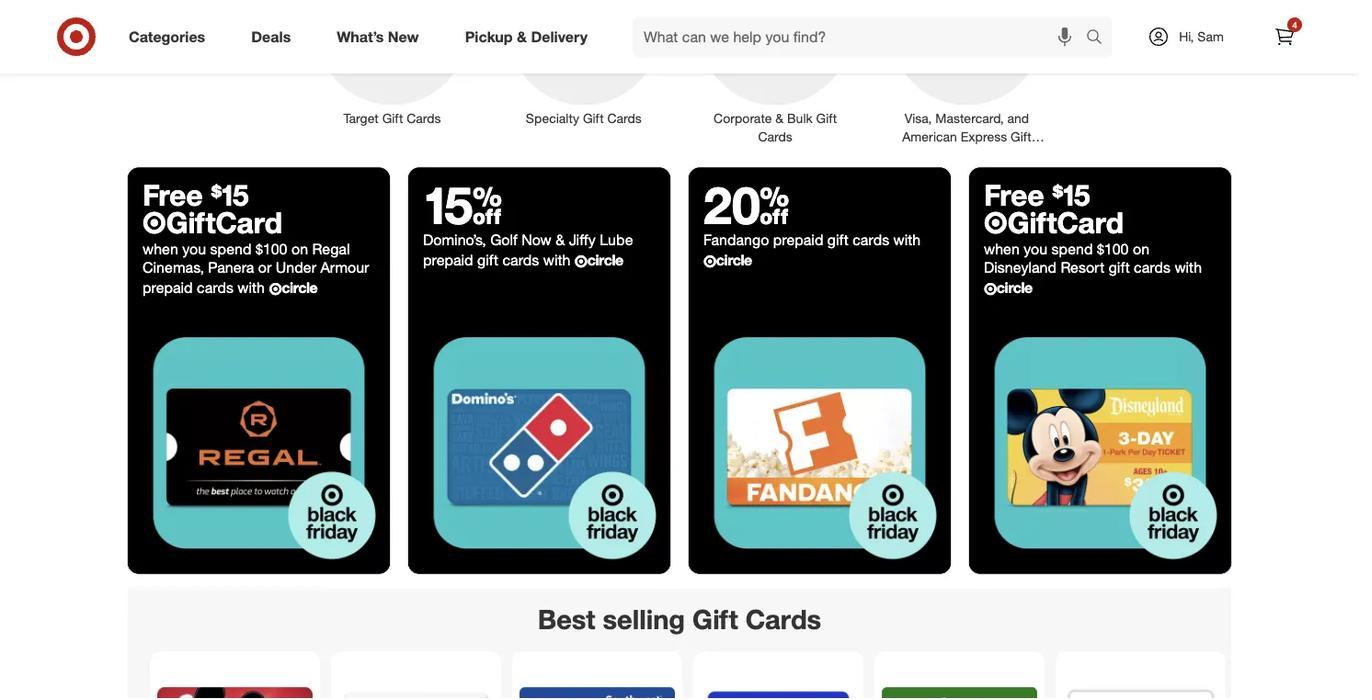 Task type: locate. For each thing, give the bounding box(es) containing it.
¬giftcard
[[143, 205, 282, 240], [984, 205, 1124, 240]]

1 when from the left
[[143, 241, 178, 259]]

visa, mastercard, and american express gift cards link
[[879, 0, 1055, 163]]

prepaid
[[773, 231, 823, 249], [423, 252, 473, 269], [143, 279, 193, 297]]

free down express
[[984, 178, 1044, 213]]

gift down and
[[1011, 128, 1032, 144]]

cards
[[853, 231, 889, 249], [503, 252, 539, 269], [1134, 259, 1171, 277], [197, 279, 234, 297]]

0 horizontal spatial ¬giftcard
[[143, 205, 282, 240]]

when inside when you spend $100 on disneyland resort gift cards with circle
[[984, 241, 1020, 259]]

gift inside when you spend $100 on disneyland resort gift cards with circle
[[1109, 259, 1130, 277]]

15
[[423, 173, 502, 236]]

1 $15 from the left
[[211, 178, 249, 213]]

$100 inside when you spend $100 on regal cinemas, panera or under armour prepaid cards with
[[256, 241, 287, 259]]

1 horizontal spatial &
[[556, 231, 565, 249]]

0 horizontal spatial when
[[143, 241, 178, 259]]

0 vertical spatial prepaid
[[773, 231, 823, 249]]

0 horizontal spatial gift
[[477, 252, 499, 269]]

circle
[[587, 252, 623, 269], [716, 252, 752, 269], [282, 279, 317, 297], [997, 279, 1033, 297]]

jiffy
[[569, 231, 596, 249]]

3 target black friday image from the left
[[689, 312, 951, 575]]

target black friday image
[[128, 312, 390, 575], [408, 312, 670, 575], [689, 312, 951, 575], [969, 312, 1231, 575]]

2 ¬giftcard from the left
[[984, 205, 1124, 240]]

$100 inside when you spend $100 on disneyland resort gift cards with circle
[[1097, 241, 1129, 259]]

spend up panera
[[210, 241, 252, 259]]

$100
[[256, 241, 287, 259], [1097, 241, 1129, 259]]

& for pickup
[[517, 28, 527, 46]]

cards inside "domino's, golf now & jiffy lube prepaid gift cards with"
[[503, 252, 539, 269]]

on inside when you spend $100 on disneyland resort gift cards with circle
[[1133, 241, 1150, 259]]

0 horizontal spatial free $15 ¬giftcard
[[143, 178, 282, 240]]

visa,
[[905, 110, 932, 126]]

golf
[[490, 231, 518, 249]]

free for when you spend $100 on regal cinemas, panera or under armour prepaid cards with
[[143, 178, 203, 213]]

spend inside when you spend $100 on disneyland resort gift cards with circle
[[1052, 241, 1093, 259]]

2 $100 from the left
[[1097, 241, 1129, 259]]

$15 up panera
[[211, 178, 249, 213]]

what's new link
[[321, 17, 442, 57]]

0 horizontal spatial you
[[182, 241, 206, 259]]

cards
[[407, 110, 441, 126], [607, 110, 642, 126], [758, 128, 793, 144], [950, 147, 984, 163], [746, 604, 821, 637]]

you for resort
[[1024, 241, 1048, 259]]

1 horizontal spatial ¬giftcard
[[984, 205, 1124, 240]]

0 horizontal spatial prepaid
[[143, 279, 193, 297]]

bulk
[[787, 110, 813, 126]]

& for corporate
[[776, 110, 784, 126]]

0 vertical spatial &
[[517, 28, 527, 46]]

1 free $15 ¬giftcard from the left
[[143, 178, 282, 240]]

on inside when you spend $100 on regal cinemas, panera or under armour prepaid cards with
[[292, 241, 308, 259]]

2 horizontal spatial prepaid
[[773, 231, 823, 249]]

what's
[[337, 28, 384, 46]]

pickup & delivery
[[465, 28, 588, 46]]

you up cinemas, at the left
[[182, 241, 206, 259]]

cards inside target gift cards link
[[407, 110, 441, 126]]

1 spend from the left
[[210, 241, 252, 259]]

domino's,
[[423, 231, 486, 249]]

0 horizontal spatial on
[[292, 241, 308, 259]]

under
[[276, 259, 316, 277]]

gift
[[828, 231, 849, 249], [477, 252, 499, 269], [1109, 259, 1130, 277]]

free
[[143, 178, 203, 213], [984, 178, 1044, 213]]

when up cinemas, at the left
[[143, 241, 178, 259]]

& right 'pickup'
[[517, 28, 527, 46]]

0 horizontal spatial $15
[[211, 178, 249, 213]]

20
[[704, 173, 789, 236]]

circle down fandango
[[716, 252, 752, 269]]

$15 for when you spend $100 on disneyland resort gift cards with
[[1052, 178, 1090, 213]]

0 horizontal spatial spend
[[210, 241, 252, 259]]

1 horizontal spatial $100
[[1097, 241, 1129, 259]]

2 horizontal spatial &
[[776, 110, 784, 126]]

1 free from the left
[[143, 178, 203, 213]]

free $15 ¬giftcard
[[143, 178, 282, 240], [984, 178, 1124, 240]]

gift for disneyland
[[1109, 259, 1130, 277]]

selling
[[603, 604, 685, 637]]

2 spend from the left
[[1052, 241, 1093, 259]]

1 horizontal spatial gift
[[828, 231, 849, 249]]

¬giftcard up panera
[[143, 205, 282, 240]]

0 horizontal spatial &
[[517, 28, 527, 46]]

$100 for gift
[[1097, 241, 1129, 259]]

& inside corporate & bulk gift cards
[[776, 110, 784, 126]]

gift inside carousel region
[[693, 604, 738, 637]]

1 horizontal spatial $15
[[1052, 178, 1090, 213]]

cinemas,
[[143, 259, 204, 277]]

$100 up or at the top left
[[256, 241, 287, 259]]

2 target black friday image from the left
[[408, 312, 670, 575]]

1 vertical spatial prepaid
[[423, 252, 473, 269]]

armour
[[320, 259, 369, 277]]

with inside "domino's, golf now & jiffy lube prepaid gift cards with"
[[543, 252, 571, 269]]

carousel region
[[128, 589, 1231, 700]]

spend
[[210, 241, 252, 259], [1052, 241, 1093, 259]]

2 you from the left
[[1024, 241, 1048, 259]]

2 free $15 ¬giftcard from the left
[[984, 178, 1124, 240]]

2 when from the left
[[984, 241, 1020, 259]]

spend inside when you spend $100 on regal cinemas, panera or under armour prepaid cards with
[[210, 241, 252, 259]]

gift
[[382, 110, 403, 126], [583, 110, 604, 126], [816, 110, 837, 126], [1011, 128, 1032, 144], [693, 604, 738, 637]]

prepaid right fandango
[[773, 231, 823, 249]]

$15 up resort
[[1052, 178, 1090, 213]]

prepaid inside "domino's, golf now & jiffy lube prepaid gift cards with"
[[423, 252, 473, 269]]

gift right bulk
[[816, 110, 837, 126]]

1 horizontal spatial on
[[1133, 241, 1150, 259]]

2 vertical spatial &
[[556, 231, 565, 249]]

target gift cards link
[[304, 0, 481, 127]]

when inside when you spend $100 on regal cinemas, panera or under armour prepaid cards with
[[143, 241, 178, 259]]

prepaid down domino's,
[[423, 252, 473, 269]]

you inside when you spend $100 on disneyland resort gift cards with circle
[[1024, 241, 1048, 259]]

1 horizontal spatial when
[[984, 241, 1020, 259]]

you up disneyland
[[1024, 241, 1048, 259]]

spend up resort
[[1052, 241, 1093, 259]]

categories link
[[113, 17, 228, 57]]

when
[[143, 241, 178, 259], [984, 241, 1020, 259]]

with inside the 20 fandango prepaid gift cards with circle
[[894, 231, 921, 249]]

2 vertical spatial prepaid
[[143, 279, 193, 297]]

mastercard,
[[936, 110, 1004, 126]]

1 $100 from the left
[[256, 241, 287, 259]]

1 target black friday image from the left
[[128, 312, 390, 575]]

1 horizontal spatial free
[[984, 178, 1044, 213]]

gift right target
[[382, 110, 403, 126]]

1 on from the left
[[292, 241, 308, 259]]

4 target black friday image from the left
[[969, 312, 1231, 575]]

specialty gift cards
[[526, 110, 642, 126]]

0 horizontal spatial free
[[143, 178, 203, 213]]

with
[[894, 231, 921, 249], [543, 252, 571, 269], [1175, 259, 1202, 277], [238, 279, 265, 297]]

circle inside the 20 fandango prepaid gift cards with circle
[[716, 252, 752, 269]]

2 free from the left
[[984, 178, 1044, 213]]

you inside when you spend $100 on regal cinemas, panera or under armour prepaid cards with
[[182, 241, 206, 259]]

1 ¬giftcard from the left
[[143, 205, 282, 240]]

free $15 ¬giftcard up resort
[[984, 178, 1124, 240]]

circle down disneyland
[[997, 279, 1033, 297]]

specialty
[[526, 110, 579, 126]]

2 on from the left
[[1133, 241, 1150, 259]]

visa, mastercard, and american express gift cards
[[902, 110, 1032, 163]]

¬giftcard up resort
[[984, 205, 1124, 240]]

& left bulk
[[776, 110, 784, 126]]

circle down 'under'
[[282, 279, 317, 297]]

specialty gift cards link
[[495, 0, 672, 127]]

free up cinemas, at the left
[[143, 178, 203, 213]]

2 horizontal spatial gift
[[1109, 259, 1130, 277]]

when up disneyland
[[984, 241, 1020, 259]]

search
[[1078, 29, 1122, 47]]

you
[[182, 241, 206, 259], [1024, 241, 1048, 259]]

spend for resort
[[1052, 241, 1093, 259]]

disneyland
[[984, 259, 1057, 277]]

free $15 ¬giftcard up panera
[[143, 178, 282, 240]]

1 you from the left
[[182, 241, 206, 259]]

gift inside visa, mastercard, and american express gift cards
[[1011, 128, 1032, 144]]

on
[[292, 241, 308, 259], [1133, 241, 1150, 259]]

gift right selling
[[693, 604, 738, 637]]

2 $15 from the left
[[1052, 178, 1090, 213]]

1 horizontal spatial free $15 ¬giftcard
[[984, 178, 1124, 240]]

gift inside "domino's, golf now & jiffy lube prepaid gift cards with"
[[477, 252, 499, 269]]

0 horizontal spatial $100
[[256, 241, 287, 259]]

& left jiffy
[[556, 231, 565, 249]]

prepaid down cinemas, at the left
[[143, 279, 193, 297]]

1 vertical spatial &
[[776, 110, 784, 126]]

&
[[517, 28, 527, 46], [776, 110, 784, 126], [556, 231, 565, 249]]

1 horizontal spatial prepaid
[[423, 252, 473, 269]]

target black friday image for domino's, golf now & jiffy lube prepaid gift cards with
[[408, 312, 670, 575]]

$100 up resort
[[1097, 241, 1129, 259]]

1 horizontal spatial you
[[1024, 241, 1048, 259]]

gift for lube
[[477, 252, 499, 269]]

1 horizontal spatial spend
[[1052, 241, 1093, 259]]

with inside when you spend $100 on disneyland resort gift cards with circle
[[1175, 259, 1202, 277]]

$15
[[211, 178, 249, 213], [1052, 178, 1090, 213]]



Task type: describe. For each thing, give the bounding box(es) containing it.
or
[[258, 259, 272, 277]]

with inside when you spend $100 on regal cinemas, panera or under armour prepaid cards with
[[238, 279, 265, 297]]

panera
[[208, 259, 254, 277]]

search button
[[1078, 17, 1122, 61]]

¬giftcard for when you spend $100 on regal cinemas, panera or under armour prepaid cards with
[[143, 205, 282, 240]]

best
[[538, 604, 595, 637]]

categories
[[129, 28, 205, 46]]

regal
[[312, 241, 350, 259]]

corporate
[[714, 110, 772, 126]]

deals link
[[236, 17, 314, 57]]

fandango
[[704, 231, 769, 249]]

express
[[961, 128, 1007, 144]]

and
[[1008, 110, 1029, 126]]

What can we help you find? suggestions appear below search field
[[633, 17, 1091, 57]]

cards inside carousel region
[[746, 604, 821, 637]]

cards inside corporate & bulk gift cards
[[758, 128, 793, 144]]

sam
[[1198, 29, 1224, 45]]

circle down lube
[[587, 252, 623, 269]]

gift inside the 20 fandango prepaid gift cards with circle
[[828, 231, 849, 249]]

& inside "domino's, golf now & jiffy lube prepaid gift cards with"
[[556, 231, 565, 249]]

prepaid inside when you spend $100 on regal cinemas, panera or under armour prepaid cards with
[[143, 279, 193, 297]]

target
[[343, 110, 379, 126]]

when for when you spend $100 on disneyland resort gift cards with circle
[[984, 241, 1020, 259]]

free for when you spend $100 on disneyland resort gift cards with
[[984, 178, 1044, 213]]

when for when you spend $100 on regal cinemas, panera or under armour prepaid cards with
[[143, 241, 178, 259]]

on for cards
[[1133, 241, 1150, 259]]

resort
[[1061, 259, 1105, 277]]

target black friday image for fandango prepaid gift cards with
[[689, 312, 951, 575]]

target gift cards
[[343, 110, 441, 126]]

when you spend $100 on regal cinemas, panera or under armour prepaid cards with
[[143, 241, 369, 297]]

gift right 'specialty'
[[583, 110, 604, 126]]

circle inside when you spend $100 on disneyland resort gift cards with circle
[[997, 279, 1033, 297]]

gift inside corporate & bulk gift cards
[[816, 110, 837, 126]]

what's new
[[337, 28, 419, 46]]

best selling gift cards
[[538, 604, 821, 637]]

hi, sam
[[1179, 29, 1224, 45]]

hi,
[[1179, 29, 1194, 45]]

when you spend $100 on disneyland resort gift cards with circle
[[984, 241, 1202, 297]]

corporate & bulk gift cards
[[714, 110, 837, 144]]

free $15 ¬giftcard for when you spend $100 on disneyland resort gift cards with
[[984, 178, 1124, 240]]

cards inside visa, mastercard, and american express gift cards
[[950, 147, 984, 163]]

spend for cinemas,
[[210, 241, 252, 259]]

cards inside when you spend $100 on disneyland resort gift cards with circle
[[1134, 259, 1171, 277]]

target black friday image for when you spend $100 on disneyland resort gift cards with
[[969, 312, 1231, 575]]

you for cinemas,
[[182, 241, 206, 259]]

20 fandango prepaid gift cards with circle
[[704, 173, 921, 269]]

now
[[522, 231, 552, 249]]

domino's, golf now & jiffy lube prepaid gift cards with
[[423, 231, 633, 269]]

¬giftcard for when you spend $100 on disneyland resort gift cards with
[[984, 205, 1124, 240]]

$15 for when you spend $100 on regal cinemas, panera or under armour prepaid cards with
[[211, 178, 249, 213]]

american
[[902, 128, 957, 144]]

$100 for panera
[[256, 241, 287, 259]]

pickup
[[465, 28, 513, 46]]

prepaid inside the 20 fandango prepaid gift cards with circle
[[773, 231, 823, 249]]

cards inside when you spend $100 on regal cinemas, panera or under armour prepaid cards with
[[197, 279, 234, 297]]

corporate & bulk gift cards link
[[687, 0, 864, 146]]

free $15 ¬giftcard for when you spend $100 on regal cinemas, panera or under armour prepaid cards with
[[143, 178, 282, 240]]

cards inside specialty gift cards link
[[607, 110, 642, 126]]

4
[[1292, 19, 1297, 30]]

new
[[388, 28, 419, 46]]

lube
[[600, 231, 633, 249]]

deals
[[251, 28, 291, 46]]

4 link
[[1265, 17, 1305, 57]]

target black friday image for when you spend $100 on regal cinemas, panera or under armour prepaid cards with
[[128, 312, 390, 575]]

cards inside the 20 fandango prepaid gift cards with circle
[[853, 231, 889, 249]]

delivery
[[531, 28, 588, 46]]

pickup & delivery link
[[449, 17, 611, 57]]

on for or
[[292, 241, 308, 259]]



Task type: vqa. For each thing, say whether or not it's contained in the screenshot.
includes
no



